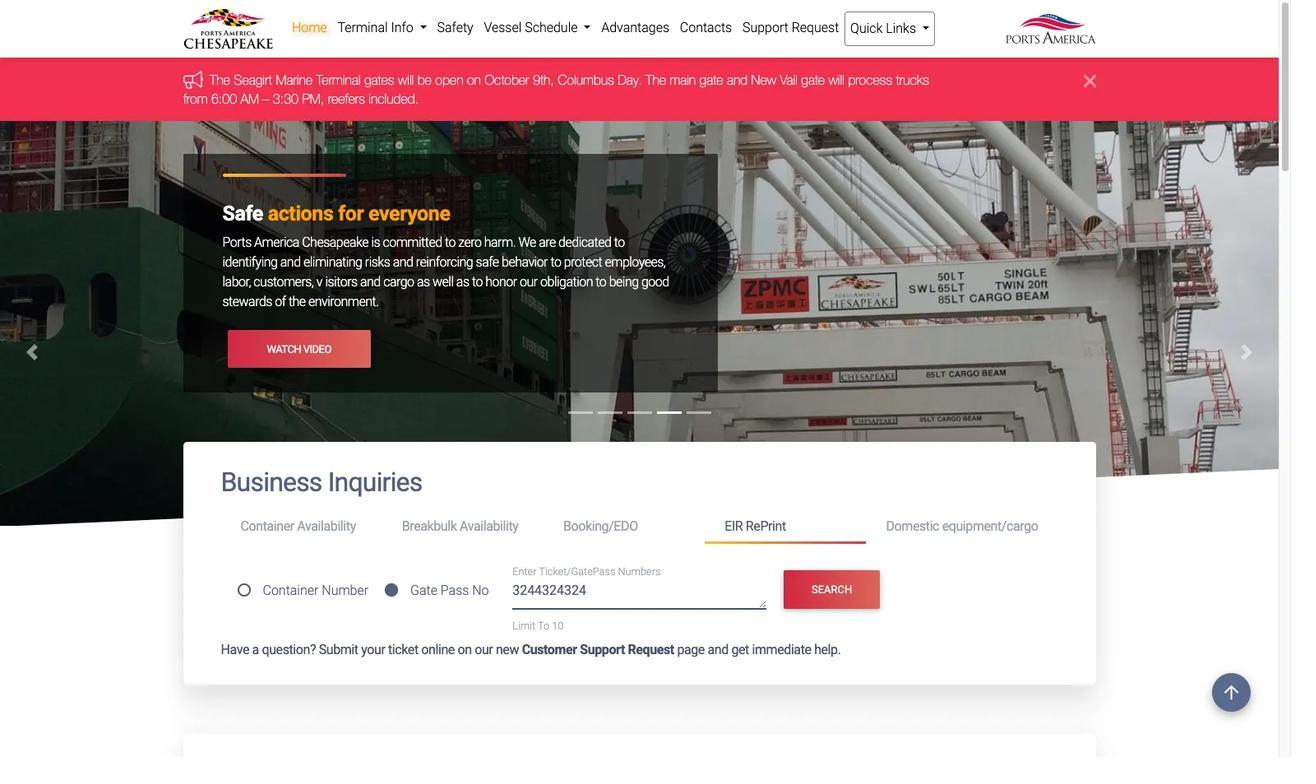 Task type: describe. For each thing, give the bounding box(es) containing it.
everyone
[[369, 202, 451, 226]]

reefers
[[328, 91, 365, 106]]

container availability
[[241, 518, 356, 534]]

well
[[433, 274, 454, 290]]

good
[[642, 274, 670, 290]]

search button
[[784, 571, 881, 609]]

6:00
[[211, 91, 237, 106]]

to up 'employees,' on the top of page
[[614, 235, 625, 250]]

to
[[538, 620, 550, 632]]

search
[[812, 583, 853, 596]]

protect
[[564, 254, 602, 270]]

on inside the seagirt marine terminal gates will be open on october 9th, columbus day. the main gate and new vail gate will process trucks from 6:00 am – 3:30 pm, reefers included.
[[467, 73, 481, 88]]

watch
[[267, 343, 301, 355]]

v
[[317, 274, 323, 290]]

vessel schedule
[[484, 20, 581, 35]]

labor,
[[223, 274, 251, 290]]

behavior
[[502, 254, 548, 270]]

eir reprint
[[725, 518, 787, 534]]

1 gate from the left
[[700, 73, 723, 88]]

1 horizontal spatial request
[[792, 20, 840, 35]]

availability for container availability
[[297, 518, 356, 534]]

a
[[252, 642, 259, 658]]

availability for breakbulk availability
[[460, 518, 519, 534]]

safe
[[223, 202, 263, 226]]

container availability link
[[221, 511, 382, 542]]

environment.
[[309, 294, 379, 310]]

online
[[422, 642, 455, 658]]

go to top image
[[1213, 673, 1252, 712]]

bullhorn image
[[183, 71, 209, 89]]

customer support request link
[[522, 642, 675, 658]]

ticket/gatepass
[[539, 565, 616, 577]]

1 will from the left
[[398, 73, 414, 88]]

the
[[289, 294, 306, 310]]

support inside business inquiries main content
[[580, 642, 625, 658]]

and inside business inquiries main content
[[708, 642, 729, 658]]

2 gate from the left
[[801, 73, 825, 88]]

vail
[[780, 73, 798, 88]]

submit
[[319, 642, 359, 658]]

numbers
[[618, 565, 661, 577]]

breakbulk availability
[[402, 518, 519, 534]]

breakbulk
[[402, 518, 457, 534]]

actions
[[268, 202, 334, 226]]

from
[[183, 91, 207, 106]]

page
[[678, 642, 705, 658]]

business
[[221, 467, 322, 498]]

–
[[262, 91, 269, 106]]

to left being
[[596, 274, 607, 290]]

and down risks
[[360, 274, 381, 290]]

1 the from the left
[[209, 73, 230, 88]]

to left "zero"
[[445, 235, 456, 250]]

chesapeake
[[302, 235, 369, 250]]

am
[[240, 91, 259, 106]]

open
[[435, 73, 463, 88]]

your
[[361, 642, 385, 658]]

info
[[391, 20, 414, 35]]

and up customers,
[[280, 254, 301, 270]]

we
[[519, 235, 536, 250]]

eir reprint link
[[705, 511, 867, 544]]

zero
[[459, 235, 482, 250]]

video
[[303, 343, 331, 355]]

the seagirt marine terminal gates will be open on october 9th, columbus day. the main gate and new vail gate will process trucks from 6:00 am – 3:30 pm, reefers included. alert
[[0, 58, 1280, 121]]

to down are
[[551, 254, 561, 270]]

booking/edo link
[[544, 511, 705, 542]]

our inside business inquiries main content
[[475, 642, 493, 658]]

breakbulk availability link
[[382, 511, 544, 542]]

quick
[[851, 21, 883, 36]]

customers,
[[254, 274, 314, 290]]

safe actions for everyone
[[223, 202, 451, 226]]

container for container availability
[[241, 518, 294, 534]]

home
[[292, 20, 327, 35]]

honor
[[486, 274, 517, 290]]

schedule
[[525, 20, 578, 35]]

for
[[338, 202, 364, 226]]

inquiries
[[328, 467, 423, 498]]

new
[[496, 642, 519, 658]]

october
[[484, 73, 529, 88]]

2 the from the left
[[646, 73, 666, 88]]

the seagirt marine terminal gates will be open on october 9th, columbus day. the main gate and new vail gate will process trucks from 6:00 am – 3:30 pm, reefers included.
[[183, 73, 929, 106]]

and up cargo
[[393, 254, 413, 270]]

links
[[886, 21, 917, 36]]

vessel schedule link
[[479, 12, 596, 44]]

marine
[[276, 73, 312, 88]]

terminal info
[[338, 20, 417, 35]]



Task type: vqa. For each thing, say whether or not it's contained in the screenshot.
support within Business Inquiries main content
yes



Task type: locate. For each thing, give the bounding box(es) containing it.
to down safe
[[472, 274, 483, 290]]

the right "day."
[[646, 73, 666, 88]]

terminal left info
[[338, 20, 388, 35]]

Enter Ticket/GatePass Numbers text field
[[513, 581, 767, 609]]

terminal inside the seagirt marine terminal gates will be open on october 9th, columbus day. the main gate and new vail gate will process trucks from 6:00 am – 3:30 pm, reefers included.
[[316, 73, 360, 88]]

day.
[[618, 73, 642, 88]]

new
[[751, 73, 776, 88]]

advantages link
[[596, 12, 675, 44]]

safety link
[[432, 12, 479, 44]]

0 horizontal spatial as
[[417, 274, 430, 290]]

eliminating
[[304, 254, 362, 270]]

request
[[792, 20, 840, 35], [628, 642, 675, 658]]

process
[[848, 73, 893, 88]]

gates
[[364, 73, 394, 88]]

enter ticket/gatepass numbers
[[513, 565, 661, 577]]

will left be
[[398, 73, 414, 88]]

1 horizontal spatial gate
[[801, 73, 825, 88]]

no
[[473, 582, 489, 598]]

support up new
[[743, 20, 789, 35]]

0 horizontal spatial the
[[209, 73, 230, 88]]

1 horizontal spatial the
[[646, 73, 666, 88]]

1 availability from the left
[[297, 518, 356, 534]]

will left process
[[829, 73, 845, 88]]

0 horizontal spatial gate
[[700, 73, 723, 88]]

container left the number
[[263, 582, 319, 598]]

immediate
[[752, 642, 812, 658]]

container number
[[263, 582, 369, 598]]

columbus
[[558, 73, 614, 88]]

0 vertical spatial terminal
[[338, 20, 388, 35]]

of
[[275, 294, 286, 310]]

container for container number
[[263, 582, 319, 598]]

1 horizontal spatial availability
[[460, 518, 519, 534]]

vessel
[[484, 20, 522, 35]]

dedicated
[[559, 235, 612, 250]]

and
[[727, 73, 748, 88], [280, 254, 301, 270], [393, 254, 413, 270], [360, 274, 381, 290], [708, 642, 729, 658]]

our down behavior
[[520, 274, 538, 290]]

1 horizontal spatial as
[[457, 274, 469, 290]]

container down the business
[[241, 518, 294, 534]]

1 vertical spatial terminal
[[316, 73, 360, 88]]

safety
[[437, 20, 474, 35]]

1 horizontal spatial our
[[520, 274, 538, 290]]

0 horizontal spatial our
[[475, 642, 493, 658]]

terminal inside 'link'
[[338, 20, 388, 35]]

enter
[[513, 565, 537, 577]]

1 vertical spatial our
[[475, 642, 493, 658]]

booking/edo
[[564, 518, 638, 534]]

terminal info link
[[332, 12, 432, 44]]

the up '6:00' at the left
[[209, 73, 230, 88]]

business inquiries
[[221, 467, 423, 498]]

domestic equipment/cargo link
[[867, 511, 1059, 542]]

request inside business inquiries main content
[[628, 642, 675, 658]]

risks
[[365, 254, 390, 270]]

close image
[[1084, 71, 1096, 91]]

safe
[[476, 254, 499, 270]]

seagirt
[[234, 73, 272, 88]]

and inside the seagirt marine terminal gates will be open on october 9th, columbus day. the main gate and new vail gate will process trucks from 6:00 am – 3:30 pm, reefers included.
[[727, 73, 748, 88]]

obligation
[[541, 274, 593, 290]]

0 vertical spatial on
[[467, 73, 481, 88]]

gate right vail
[[801, 73, 825, 88]]

included.
[[368, 91, 419, 106]]

support right customer
[[580, 642, 625, 658]]

america
[[254, 235, 299, 250]]

0 vertical spatial support
[[743, 20, 789, 35]]

get
[[732, 642, 750, 658]]

ports america chesapeake is committed to zero harm. we are dedicated to identifying and                         eliminating risks and reinforcing safe behavior to protect employees, labor, customers, v                         isitors and cargo as well as to honor our obligation to being good stewards of the environment.
[[223, 235, 670, 310]]

and left 'get'
[[708, 642, 729, 658]]

2 as from the left
[[457, 274, 469, 290]]

availability up enter
[[460, 518, 519, 534]]

have a question? submit your ticket online on our new customer support request page and get immediate help.
[[221, 642, 841, 658]]

gate
[[700, 73, 723, 88], [801, 73, 825, 88]]

business inquiries main content
[[171, 442, 1109, 757]]

request left page
[[628, 642, 675, 658]]

number
[[322, 582, 369, 598]]

gate
[[411, 582, 438, 598]]

to
[[445, 235, 456, 250], [614, 235, 625, 250], [551, 254, 561, 270], [472, 274, 483, 290], [596, 274, 607, 290]]

1 as from the left
[[417, 274, 430, 290]]

1 vertical spatial container
[[263, 582, 319, 598]]

domestic
[[887, 518, 940, 534]]

pass
[[441, 582, 469, 598]]

1 horizontal spatial support
[[743, 20, 789, 35]]

on
[[467, 73, 481, 88], [458, 642, 472, 658]]

reinforcing
[[416, 254, 473, 270]]

be
[[417, 73, 432, 88]]

0 vertical spatial our
[[520, 274, 538, 290]]

support request link
[[738, 12, 845, 44]]

being
[[609, 274, 639, 290]]

terminal up the reefers
[[316, 73, 360, 88]]

quick links link
[[845, 12, 936, 46]]

support
[[743, 20, 789, 35], [580, 642, 625, 658]]

question?
[[262, 642, 316, 658]]

safety image
[[0, 121, 1280, 673]]

watch video
[[267, 343, 331, 355]]

gate right main
[[700, 73, 723, 88]]

1 horizontal spatial will
[[829, 73, 845, 88]]

10
[[552, 620, 564, 632]]

and left new
[[727, 73, 748, 88]]

1 vertical spatial request
[[628, 642, 675, 658]]

on right online
[[458, 642, 472, 658]]

container
[[241, 518, 294, 534], [263, 582, 319, 598]]

equipment/cargo
[[943, 518, 1039, 534]]

0 horizontal spatial request
[[628, 642, 675, 658]]

stewards
[[223, 294, 272, 310]]

2 will from the left
[[829, 73, 845, 88]]

our left new
[[475, 642, 493, 658]]

ticket
[[388, 642, 419, 658]]

on right open at top
[[467, 73, 481, 88]]

0 horizontal spatial support
[[580, 642, 625, 658]]

request left quick
[[792, 20, 840, 35]]

on inside business inquiries main content
[[458, 642, 472, 658]]

limit to 10
[[513, 620, 564, 632]]

employees,
[[605, 254, 666, 270]]

availability down the business inquiries
[[297, 518, 356, 534]]

contacts
[[680, 20, 732, 35]]

isitors
[[325, 274, 358, 290]]

0 horizontal spatial availability
[[297, 518, 356, 534]]

3:30
[[273, 91, 298, 106]]

have
[[221, 642, 249, 658]]

pm,
[[302, 91, 324, 106]]

cargo
[[384, 274, 414, 290]]

0 vertical spatial container
[[241, 518, 294, 534]]

9th,
[[533, 73, 554, 88]]

1 vertical spatial on
[[458, 642, 472, 658]]

eir
[[725, 518, 743, 534]]

as
[[417, 274, 430, 290], [457, 274, 469, 290]]

reprint
[[746, 518, 787, 534]]

gate pass no
[[411, 582, 489, 598]]

1 vertical spatial support
[[580, 642, 625, 658]]

main
[[670, 73, 696, 88]]

0 vertical spatial request
[[792, 20, 840, 35]]

domestic equipment/cargo
[[887, 518, 1039, 534]]

support request
[[743, 20, 840, 35]]

trucks
[[896, 73, 929, 88]]

2 availability from the left
[[460, 518, 519, 534]]

as right 'well' at the left top of page
[[457, 274, 469, 290]]

identifying
[[223, 254, 278, 270]]

our inside ports america chesapeake is committed to zero harm. we are dedicated to identifying and                         eliminating risks and reinforcing safe behavior to protect employees, labor, customers, v                         isitors and cargo as well as to honor our obligation to being good stewards of the environment.
[[520, 274, 538, 290]]

as left 'well' at the left top of page
[[417, 274, 430, 290]]

help.
[[815, 642, 841, 658]]

0 horizontal spatial will
[[398, 73, 414, 88]]

the
[[209, 73, 230, 88], [646, 73, 666, 88]]



